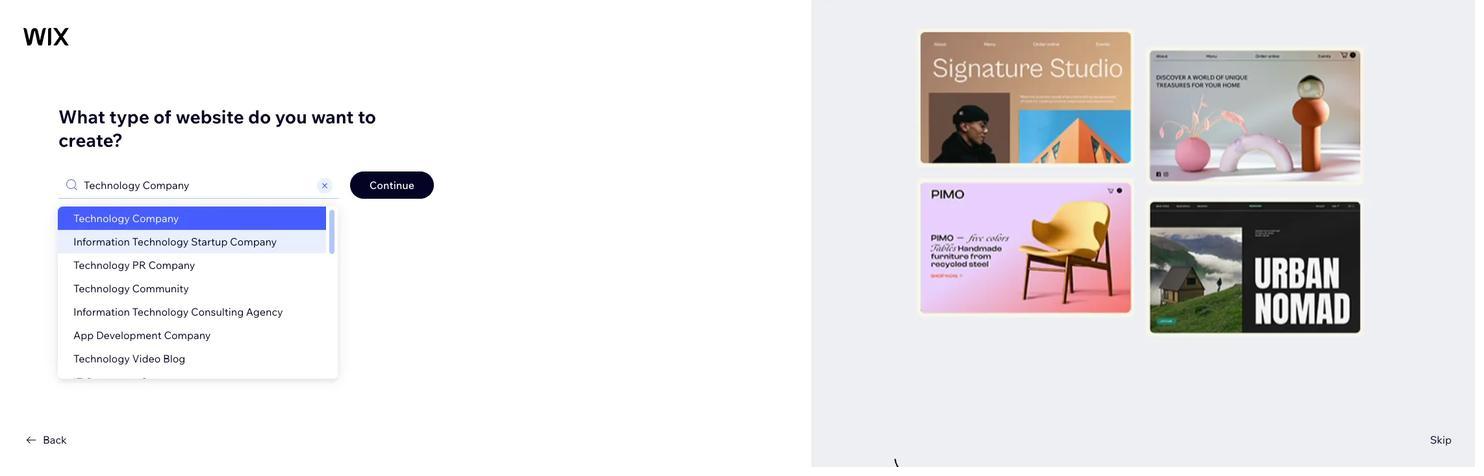 Task type: describe. For each thing, give the bounding box(es) containing it.
skip button
[[1430, 432, 1452, 448]]

development
[[96, 329, 162, 342]]

app
[[73, 329, 94, 342]]

information technology startup company
[[73, 235, 277, 248]]

skip
[[1430, 433, 1452, 446]]

technology company option
[[58, 207, 326, 230]]

what type of website do you want to create?
[[58, 105, 376, 151]]

type
[[109, 105, 149, 128]]

technology inside 'information technology startup company' option
[[132, 235, 189, 248]]

technology for video
[[73, 352, 130, 365]]

company for app development company
[[164, 329, 211, 342]]

to
[[358, 105, 376, 128]]

technology pr company
[[73, 259, 195, 272]]

you
[[275, 105, 307, 128]]

technology for pr
[[73, 259, 130, 272]]

company for technology pr company
[[148, 259, 195, 272]]

consulting
[[191, 305, 244, 318]]

startup
[[191, 235, 228, 248]]

agency
[[246, 305, 283, 318]]

back button
[[23, 432, 67, 448]]

company right startup
[[230, 235, 277, 248]]

want
[[311, 105, 354, 128]]

do
[[248, 105, 271, 128]]

information technology startup company option
[[58, 230, 326, 253]]

technology for community
[[73, 282, 130, 295]]

website
[[176, 105, 244, 128]]



Task type: vqa. For each thing, say whether or not it's contained in the screenshot.
right all
no



Task type: locate. For each thing, give the bounding box(es) containing it.
list box containing technology company
[[58, 207, 338, 394]]

technology company
[[73, 212, 179, 225]]

technology for company
[[73, 212, 130, 225]]

company for it contractor company
[[140, 376, 187, 389]]

information up app
[[73, 305, 130, 318]]

information down technology company
[[73, 235, 130, 248]]

company down blog
[[140, 376, 187, 389]]

technology
[[73, 212, 130, 225], [132, 235, 189, 248], [73, 259, 130, 272], [73, 282, 130, 295], [132, 305, 189, 318], [73, 352, 130, 365]]

information for information technology startup company
[[73, 235, 130, 248]]

contractor
[[85, 376, 138, 389]]

continue button
[[350, 172, 434, 199]]

information
[[73, 235, 130, 248], [73, 305, 130, 318]]

blog
[[163, 352, 185, 365]]

Search for your business or site type field
[[80, 172, 315, 198]]

what
[[58, 105, 105, 128]]

technology down community
[[132, 305, 189, 318]]

technology up technology pr company
[[73, 212, 130, 225]]

company down information technology startup company
[[148, 259, 195, 272]]

information for information technology consulting agency
[[73, 305, 130, 318]]

information inside 'information technology startup company' option
[[73, 235, 130, 248]]

back
[[43, 433, 67, 446]]

company
[[132, 212, 179, 225], [230, 235, 277, 248], [148, 259, 195, 272], [164, 329, 211, 342], [140, 376, 187, 389]]

app development company
[[73, 329, 211, 342]]

2 information from the top
[[73, 305, 130, 318]]

technology up pr
[[132, 235, 189, 248]]

video
[[132, 352, 161, 365]]

1 information from the top
[[73, 235, 130, 248]]

company up information technology startup company
[[132, 212, 179, 225]]

create?
[[58, 129, 123, 151]]

company down information technology consulting agency
[[164, 329, 211, 342]]

continue
[[370, 179, 414, 192]]

information technology consulting agency
[[73, 305, 283, 318]]

pr
[[132, 259, 146, 272]]

of
[[154, 105, 172, 128]]

it contractor company
[[73, 376, 187, 389]]

technology inside technology company option
[[73, 212, 130, 225]]

1 vertical spatial information
[[73, 305, 130, 318]]

technology up contractor
[[73, 352, 130, 365]]

0 vertical spatial information
[[73, 235, 130, 248]]

list box
[[58, 207, 338, 394]]

community
[[132, 282, 189, 295]]

technology down technology pr company
[[73, 282, 130, 295]]

technology community
[[73, 282, 189, 295]]

technology left pr
[[73, 259, 130, 272]]

technology video blog
[[73, 352, 185, 365]]

it
[[73, 376, 83, 389]]



